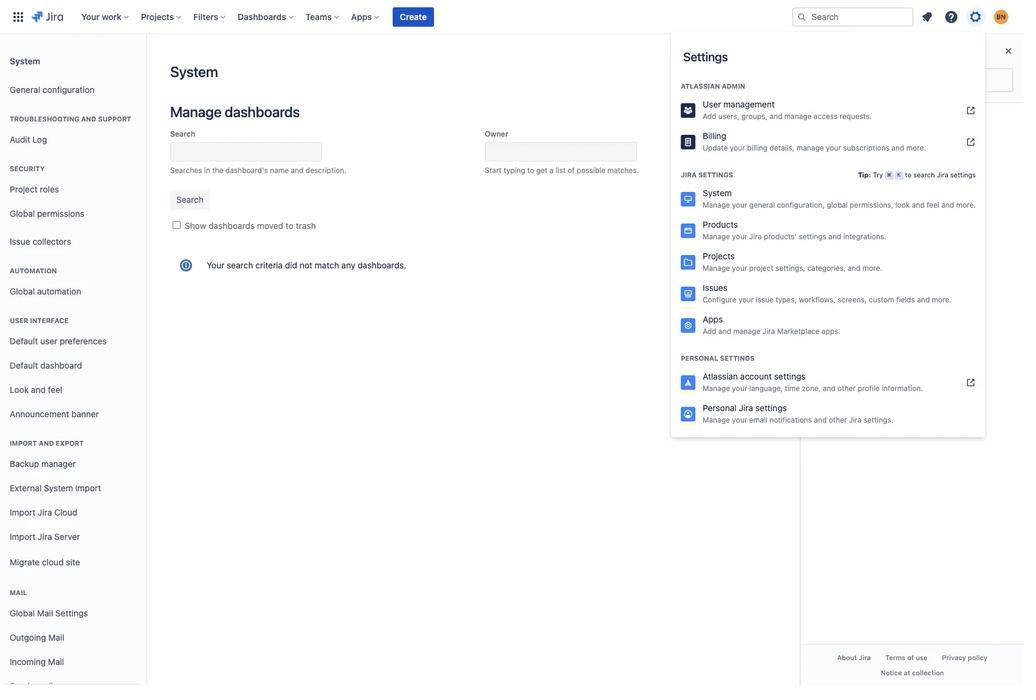 Task type: vqa. For each thing, say whether or not it's contained in the screenshot.
Search 'Search'
yes



Task type: locate. For each thing, give the bounding box(es) containing it.
your inside projects manage your project settings, categories, and more.
[[732, 264, 747, 273]]

1 vertical spatial of
[[907, 654, 914, 662]]

dashboards button
[[234, 7, 298, 26]]

your left billing
[[730, 143, 745, 153]]

1 vertical spatial other
[[829, 416, 847, 425]]

0 vertical spatial settings
[[683, 50, 728, 64]]

user for management
[[703, 99, 721, 109]]

more. up learn with atlassian university 'link'
[[906, 143, 926, 153]]

more. inside system manage your general configuration, global permissions, look and feel and more.
[[956, 201, 976, 210]]

help image
[[944, 9, 959, 24]]

search inside settings group
[[913, 171, 935, 179]]

settings up email
[[755, 403, 787, 413]]

0 vertical spatial projects
[[141, 11, 174, 22]]

dashboards up searches in the dashboard's name and description.
[[225, 103, 300, 120]]

1 vertical spatial manage
[[797, 143, 824, 153]]

import up backup
[[10, 440, 37, 447]]

1 vertical spatial atlassian
[[876, 165, 911, 175]]

show dashboards moved to trash
[[185, 221, 316, 231]]

manage
[[170, 103, 222, 120], [703, 201, 730, 210], [703, 232, 730, 241], [703, 264, 730, 273], [703, 384, 730, 393], [703, 416, 730, 425]]

1 horizontal spatial projects
[[703, 251, 735, 261]]

0 vertical spatial search
[[699, 68, 726, 78]]

and inside products manage your jira products' settings and integrations.
[[828, 232, 841, 241]]

feedback
[[853, 235, 889, 245]]

0 horizontal spatial settings
[[55, 608, 88, 619]]

more. down to search jira settings
[[956, 201, 976, 210]]

to search jira settings
[[903, 171, 976, 179]]

0 horizontal spatial search
[[170, 129, 195, 139]]

mail
[[10, 589, 27, 597], [37, 608, 53, 619], [48, 633, 64, 643], [48, 657, 64, 667]]

dashboards right show
[[208, 221, 255, 231]]

to left the trash
[[286, 221, 294, 231]]

system down the "manager"
[[44, 483, 73, 493]]

manage down 'personal settings'
[[703, 384, 730, 393]]

1 horizontal spatial apps
[[703, 314, 723, 325]]

mail up outgoing mail
[[37, 608, 53, 619]]

mail for outgoing
[[48, 633, 64, 643]]

of right "list"
[[568, 166, 575, 175]]

apps for apps add and manage jira marketplace apps.
[[703, 314, 723, 325]]

apps inside apps add and manage jira marketplace apps.
[[703, 314, 723, 325]]

personal
[[681, 354, 718, 362], [703, 403, 737, 413]]

your inside system manage your general configuration, global permissions, look and feel and more.
[[732, 201, 747, 210]]

banner
[[0, 0, 1023, 34]]

typing
[[504, 166, 525, 175]]

mail inside incoming mail link
[[48, 657, 64, 667]]

1 vertical spatial search
[[170, 129, 195, 139]]

system down jira settings
[[703, 188, 732, 198]]

add up 'personal settings'
[[703, 327, 716, 336]]

global permissions link
[[5, 202, 141, 226]]

search
[[699, 68, 726, 78], [170, 129, 195, 139]]

default dashboard
[[10, 360, 82, 371]]

security group
[[5, 152, 141, 230]]

0 vertical spatial apps
[[351, 11, 372, 22]]

1 vertical spatial add
[[703, 327, 716, 336]]

1 vertical spatial settings
[[55, 608, 88, 619]]

notice at collection
[[881, 669, 944, 677]]

group containing system
[[671, 158, 986, 345]]

user
[[703, 99, 721, 109], [10, 317, 28, 325]]

global inside 'link'
[[10, 208, 35, 219]]

project roles link
[[5, 178, 141, 202]]

add inside apps add and manage jira marketplace apps.
[[703, 327, 716, 336]]

get
[[833, 280, 847, 290]]

2 vertical spatial global
[[10, 608, 35, 619]]

your down products
[[732, 232, 747, 241]]

default for default user preferences
[[10, 336, 38, 346]]

moved
[[257, 221, 283, 231]]

apps
[[351, 11, 372, 22], [703, 314, 723, 325]]

1 vertical spatial personal
[[703, 403, 737, 413]]

0 vertical spatial dashboards
[[225, 103, 300, 120]]

default dashboard link
[[5, 354, 141, 378]]

changed
[[895, 119, 929, 129]]

manage down issue
[[733, 327, 761, 336]]

other left settings.
[[829, 416, 847, 425]]

mail down global mail settings
[[48, 633, 64, 643]]

apps right teams dropdown button
[[351, 11, 372, 22]]

what's
[[867, 119, 893, 129]]

incoming mail
[[10, 657, 64, 667]]

jira
[[729, 68, 743, 78], [940, 119, 955, 129], [681, 171, 697, 179], [937, 171, 948, 179], [749, 232, 762, 241], [916, 235, 930, 245], [849, 280, 863, 290], [763, 327, 775, 336], [739, 403, 753, 413], [849, 416, 862, 425], [38, 507, 52, 518], [38, 532, 52, 542], [859, 654, 871, 662]]

tip: try command k to search jira settings element
[[858, 170, 976, 180]]

mail group
[[5, 576, 141, 686]]

1 add from the top
[[703, 112, 716, 121]]

default
[[10, 336, 38, 346], [10, 360, 38, 371]]

about jira button
[[830, 650, 878, 666]]

0 vertical spatial add
[[703, 112, 716, 121]]

import and export group
[[5, 427, 141, 580]]

look and feel link
[[5, 378, 141, 402]]

mail inside outgoing mail link
[[48, 633, 64, 643]]

projects down products
[[703, 251, 735, 261]]

0 vertical spatial personal
[[681, 354, 718, 362]]

information.
[[882, 384, 923, 393]]

0 vertical spatial global
[[10, 208, 35, 219]]

global down project
[[10, 208, 35, 219]]

1 horizontal spatial user
[[703, 99, 721, 109]]

global for global automation
[[10, 286, 35, 296]]

manage left email
[[703, 416, 730, 425]]

2 vertical spatial atlassian
[[703, 371, 738, 382]]

0 horizontal spatial user
[[10, 317, 28, 325]]

search right k
[[913, 171, 935, 179]]

user down "atlassian admin"
[[703, 99, 721, 109]]

learn with atlassian university
[[833, 165, 955, 175]]

other inside the atlassian account settings manage your language, time zone, and other profile information.
[[838, 384, 856, 393]]

about jira
[[837, 654, 871, 662]]

and inside the import and export group
[[39, 440, 54, 447]]

more. inside billing update your billing details, manage your subscriptions and more.
[[906, 143, 926, 153]]

global automation
[[10, 286, 81, 296]]

more. inside issues configure your issue types, workflows, screens, custom fields and more.
[[932, 295, 952, 305]]

1 group from the top
[[671, 69, 986, 162]]

look
[[10, 385, 29, 395]]

searches
[[170, 166, 202, 175]]

group
[[671, 69, 986, 162], [671, 158, 986, 345], [671, 342, 986, 434]]

owner
[[485, 129, 508, 139]]

settings inside 'link'
[[55, 608, 88, 619]]

contact
[[833, 211, 864, 222]]

notifications image
[[920, 9, 934, 24]]

search for criteria
[[227, 260, 253, 271]]

personal for settings
[[681, 354, 718, 362]]

in left the on the top left of page
[[204, 166, 210, 175]]

backup manager
[[10, 459, 76, 469]]

search left criteria
[[227, 260, 253, 271]]

search for search jira admin
[[699, 68, 726, 78]]

mail right incoming
[[48, 657, 64, 667]]

import for import jira server
[[10, 532, 36, 542]]

global
[[10, 208, 35, 219], [10, 286, 35, 296], [10, 608, 35, 619]]

1 horizontal spatial search
[[913, 171, 935, 179]]

projects inside popup button
[[141, 11, 174, 22]]

jira settings
[[681, 171, 733, 179]]

projects for projects
[[141, 11, 174, 22]]

and inside the user management add users, groups, and manage access requests.
[[770, 112, 782, 121]]

0 vertical spatial feel
[[927, 201, 939, 210]]

1 vertical spatial user
[[10, 317, 28, 325]]

0 horizontal spatial feel
[[48, 385, 62, 395]]

1 default from the top
[[10, 336, 38, 346]]

settings image
[[968, 9, 983, 24]]

collection
[[912, 669, 944, 677]]

Search help articles field
[[829, 69, 1007, 91]]

requests.
[[840, 112, 872, 121]]

default left user
[[10, 336, 38, 346]]

2 add from the top
[[703, 327, 716, 336]]

1 vertical spatial feel
[[48, 385, 62, 395]]

outgoing
[[10, 633, 46, 643]]

1 horizontal spatial of
[[907, 654, 914, 662]]

manage down products
[[703, 232, 730, 241]]

1 vertical spatial global
[[10, 286, 35, 296]]

default for default dashboard
[[10, 360, 38, 371]]

contact support
[[833, 211, 897, 222]]

your inside personal jira settings manage your email notifications and other jira settings.
[[732, 416, 747, 425]]

search for jira
[[913, 171, 935, 179]]

0 horizontal spatial apps
[[351, 11, 372, 22]]

settings up outgoing mail link
[[55, 608, 88, 619]]

3 global from the top
[[10, 608, 35, 619]]

atlassian inside the atlassian account settings manage your language, time zone, and other profile information.
[[703, 371, 738, 382]]

1 horizontal spatial settings
[[683, 50, 728, 64]]

shortcuts
[[872, 257, 910, 268]]

feel inside system manage your general configuration, global permissions, look and feel and more.
[[927, 201, 939, 210]]

issue collectors link
[[5, 230, 141, 254]]

1 horizontal spatial in
[[931, 119, 938, 129]]

more. up 'mobile'
[[863, 264, 882, 273]]

0 vertical spatial default
[[10, 336, 38, 346]]

global down automation
[[10, 286, 35, 296]]

search up "atlassian admin"
[[699, 68, 726, 78]]

your down account
[[732, 384, 747, 393]]

create
[[400, 11, 427, 22]]

2 group from the top
[[671, 158, 986, 345]]

0 horizontal spatial search
[[227, 260, 253, 271]]

settings up small icon
[[683, 50, 728, 64]]

0 horizontal spatial to
[[286, 221, 294, 231]]

keyboard shortcuts
[[833, 257, 910, 268]]

1 horizontal spatial your
[[207, 260, 224, 271]]

searches in the dashboard's name and description.
[[170, 166, 346, 175]]

1 horizontal spatial search
[[699, 68, 726, 78]]

your search criteria did not match any dashboards.
[[207, 260, 406, 271]]

user inside the user management add users, groups, and manage access requests.
[[703, 99, 721, 109]]

troubleshooting and support
[[10, 115, 131, 123]]

personal inside personal jira settings manage your email notifications and other jira settings.
[[703, 403, 737, 413]]

screens,
[[838, 295, 867, 305]]

import jira server link
[[5, 525, 141, 550]]

types,
[[776, 295, 797, 305]]

3 group from the top
[[671, 342, 986, 434]]

terms
[[885, 654, 905, 662]]

0 vertical spatial search
[[913, 171, 935, 179]]

your for your work
[[81, 11, 100, 22]]

other left the profile
[[838, 384, 856, 393]]

browse complete documentation link
[[811, 136, 1013, 159]]

and inside troubleshooting and support group
[[81, 115, 96, 123]]

of left 'use'
[[907, 654, 914, 662]]

manage up issues
[[703, 264, 730, 273]]

0 vertical spatial manage
[[784, 112, 812, 121]]

security
[[10, 165, 45, 173]]

import up migrate
[[10, 532, 36, 542]]

configure
[[703, 295, 737, 305]]

to left get on the right top
[[527, 166, 534, 175]]

keyboard shortcuts link
[[811, 251, 1013, 274]]

1 vertical spatial in
[[204, 166, 210, 175]]

out
[[852, 119, 865, 129]]

show
[[185, 221, 206, 231]]

manage left access
[[784, 112, 812, 121]]

announcement banner
[[10, 409, 99, 419]]

issue collectors
[[10, 236, 71, 247]]

2 horizontal spatial to
[[905, 171, 912, 179]]

admin down the search jira admin
[[722, 82, 745, 90]]

close image
[[1001, 44, 1016, 58]]

banner
[[72, 409, 99, 419]]

search jira admin
[[699, 68, 769, 78]]

default up look
[[10, 360, 38, 371]]

search up "searches"
[[170, 129, 195, 139]]

settings down update
[[698, 171, 733, 179]]

None submit
[[170, 190, 210, 210]]

apps for apps
[[351, 11, 372, 22]]

dashboards
[[238, 11, 286, 22]]

name
[[270, 166, 289, 175]]

apps inside dropdown button
[[351, 11, 372, 22]]

general configuration
[[10, 84, 95, 95]]

projects inside projects manage your project settings, categories, and more.
[[703, 251, 735, 261]]

1 vertical spatial apps
[[703, 314, 723, 325]]

1 vertical spatial your
[[207, 260, 224, 271]]

manage dashboards
[[170, 103, 300, 120]]

your up learn
[[826, 143, 841, 153]]

search for search
[[170, 129, 195, 139]]

import down external
[[10, 507, 36, 518]]

2 default from the top
[[10, 360, 38, 371]]

to right k
[[905, 171, 912, 179]]

2 vertical spatial manage
[[733, 327, 761, 336]]

jira image
[[32, 9, 63, 24], [32, 9, 63, 24]]

primary element
[[7, 0, 792, 34]]

1 vertical spatial default
[[10, 360, 38, 371]]

manage inside apps add and manage jira marketplace apps.
[[733, 327, 761, 336]]

your left issue
[[739, 295, 754, 305]]

billing
[[747, 143, 768, 153]]

1 vertical spatial admin
[[722, 82, 745, 90]]

1 vertical spatial search
[[227, 260, 253, 271]]

admin up 'management'
[[745, 68, 769, 78]]

1 vertical spatial projects
[[703, 251, 735, 261]]

import down backup manager link
[[75, 483, 101, 493]]

settings group
[[671, 32, 986, 438]]

projects right work
[[141, 11, 174, 22]]

0 vertical spatial atlassian
[[681, 82, 720, 90]]

your left work
[[81, 11, 100, 22]]

dashboards for show
[[208, 221, 255, 231]]

in right changed
[[931, 119, 938, 129]]

1 vertical spatial dashboards
[[208, 221, 255, 231]]

system
[[10, 56, 40, 66], [170, 63, 218, 80], [703, 188, 732, 198], [44, 483, 73, 493]]

manage up products
[[703, 201, 730, 210]]

global automation link
[[5, 280, 141, 304]]

global up "outgoing"
[[10, 608, 35, 619]]

1 horizontal spatial to
[[527, 166, 534, 175]]

0 horizontal spatial projects
[[141, 11, 174, 22]]

any
[[341, 260, 355, 271]]

import
[[10, 440, 37, 447], [75, 483, 101, 493], [10, 507, 36, 518], [10, 532, 36, 542]]

your down show dashboards moved to trash on the left of the page
[[207, 260, 224, 271]]

0 horizontal spatial your
[[81, 11, 100, 22]]

add left users,
[[703, 112, 716, 121]]

feel right look
[[927, 201, 939, 210]]

settings left the give
[[799, 232, 826, 241]]

settings
[[698, 171, 733, 179], [950, 171, 976, 179], [799, 232, 826, 241], [720, 354, 755, 362], [774, 371, 806, 382], [755, 403, 787, 413]]

0 vertical spatial user
[[703, 99, 721, 109]]

search image
[[797, 12, 807, 22]]

0 vertical spatial your
[[81, 11, 100, 22]]

atlassian for account
[[703, 371, 738, 382]]

0 vertical spatial in
[[931, 119, 938, 129]]

1 horizontal spatial feel
[[927, 201, 939, 210]]

0 horizontal spatial of
[[568, 166, 575, 175]]

manage inside personal jira settings manage your email notifications and other jira settings.
[[703, 416, 730, 425]]

banner containing your work
[[0, 0, 1023, 34]]

global mail settings
[[10, 608, 88, 619]]

privacy policy
[[942, 654, 987, 662]]

add inside the user management add users, groups, and manage access requests.
[[703, 112, 716, 121]]

settings up the time
[[774, 371, 806, 382]]

sidebar navigation image
[[133, 49, 159, 73]]

list
[[556, 166, 566, 175]]

user left interface
[[10, 317, 28, 325]]

feel up announcement banner
[[48, 385, 62, 395]]

system inside the import and export group
[[44, 483, 73, 493]]

manage inside system manage your general configuration, global permissions, look and feel and more.
[[703, 201, 730, 210]]

your left project
[[732, 264, 747, 273]]

mail for global
[[37, 608, 53, 619]]

default inside 'link'
[[10, 360, 38, 371]]

more.
[[906, 143, 926, 153], [956, 201, 976, 210], [863, 264, 882, 273], [932, 295, 952, 305]]

global inside 'link'
[[10, 608, 35, 619]]

projects for projects manage your project settings, categories, and more.
[[703, 251, 735, 261]]

manage right details,
[[797, 143, 824, 153]]

settings inside group
[[683, 50, 728, 64]]

jira inside apps add and manage jira marketplace apps.
[[763, 327, 775, 336]]

more. right fields
[[932, 295, 952, 305]]

billing update your billing details, manage your subscriptions and more.
[[703, 131, 926, 153]]

settings
[[683, 50, 728, 64], [55, 608, 88, 619]]

0 vertical spatial other
[[838, 384, 856, 393]]

custom
[[869, 295, 894, 305]]

mail inside global mail settings 'link'
[[37, 608, 53, 619]]

feel inside look and feel link
[[48, 385, 62, 395]]

appswitcher icon image
[[11, 9, 26, 24]]

search
[[913, 171, 935, 179], [227, 260, 253, 271]]

your left general
[[732, 201, 747, 210]]

your left email
[[732, 416, 747, 425]]

2 global from the top
[[10, 286, 35, 296]]

your inside dropdown button
[[81, 11, 100, 22]]

1 global from the top
[[10, 208, 35, 219]]

work
[[102, 11, 121, 22]]

global inside automation group
[[10, 286, 35, 296]]

None text field
[[170, 142, 322, 162]]

start typing to get a list of possible matches.
[[485, 166, 639, 175]]

more. inside projects manage your project settings, categories, and more.
[[863, 264, 882, 273]]

apps down configure
[[703, 314, 723, 325]]

find out what's changed in jira
[[833, 119, 955, 129]]

settings inside personal jira settings manage your email notifications and other jira settings.
[[755, 403, 787, 413]]



Task type: describe. For each thing, give the bounding box(es) containing it.
system up general
[[10, 56, 40, 66]]

find out what's changed in jira link
[[811, 113, 1013, 136]]

find
[[833, 119, 850, 129]]

categories,
[[807, 264, 846, 273]]

jira inside products manage your jira products' settings and integrations.
[[749, 232, 762, 241]]

manage inside the atlassian account settings manage your language, time zone, and other profile information.
[[703, 384, 730, 393]]

personal jira settings manage your email notifications and other jira settings.
[[703, 403, 893, 425]]

import jira server
[[10, 532, 80, 542]]

and inside personal jira settings manage your email notifications and other jira settings.
[[814, 416, 827, 425]]

other inside personal jira settings manage your email notifications and other jira settings.
[[829, 416, 847, 425]]

and inside apps add and manage jira marketplace apps.
[[718, 327, 731, 336]]

Search field
[[792, 7, 914, 26]]

match
[[315, 260, 339, 271]]

learn
[[833, 165, 855, 175]]

about
[[891, 235, 914, 245]]

and inside projects manage your project settings, categories, and more.
[[848, 264, 861, 273]]

k
[[897, 173, 900, 178]]

your inside the atlassian account settings manage your language, time zone, and other profile information.
[[732, 384, 747, 393]]

dashboard's
[[225, 166, 268, 175]]

zone,
[[802, 384, 821, 393]]

tip: try
[[858, 171, 885, 179]]

manage up "searches"
[[170, 103, 222, 120]]

time
[[785, 384, 800, 393]]

group containing atlassian account settings
[[671, 342, 986, 434]]

language,
[[749, 384, 783, 393]]

search jira admin link
[[682, 64, 775, 84]]

audit log link
[[5, 128, 141, 152]]

browse
[[833, 142, 862, 152]]

and inside billing update your billing details, manage your subscriptions and more.
[[892, 143, 904, 153]]

Show dashboards moved to trash checkbox
[[173, 221, 181, 229]]

and inside the atlassian account settings manage your language, time zone, and other profile information.
[[823, 384, 836, 393]]

global for global permissions
[[10, 208, 35, 219]]

about
[[837, 654, 857, 662]]

get
[[536, 166, 548, 175]]

settings down documentation
[[950, 171, 976, 179]]

admin inside settings group
[[722, 82, 745, 90]]

support
[[866, 211, 897, 222]]

cloud
[[42, 557, 64, 568]]

with
[[857, 165, 874, 175]]

atlassian account settings manage your language, time zone, and other profile information.
[[703, 371, 923, 393]]

use
[[916, 654, 927, 662]]

issues
[[703, 283, 728, 293]]

not
[[300, 260, 312, 271]]

groups,
[[741, 112, 768, 121]]

global permissions
[[10, 208, 84, 219]]

keyboard
[[833, 257, 870, 268]]

documentation
[[903, 142, 962, 152]]

profile
[[858, 384, 880, 393]]

atlassian inside 'link'
[[876, 165, 911, 175]]

did
[[285, 260, 297, 271]]

possible
[[577, 166, 605, 175]]

system right sidebar navigation icon
[[170, 63, 218, 80]]

external system import link
[[5, 477, 141, 501]]

your inside issues configure your issue types, workflows, screens, custom fields and more.
[[739, 295, 754, 305]]

manage inside billing update your billing details, manage your subscriptions and more.
[[797, 143, 824, 153]]

filters button
[[190, 7, 230, 26]]

configuration
[[43, 84, 95, 95]]

apps.
[[822, 327, 840, 336]]

backup manager link
[[5, 452, 141, 477]]

personal for jira
[[703, 403, 737, 413]]

0 vertical spatial admin
[[745, 68, 769, 78]]

user interface group
[[5, 304, 141, 430]]

contact support link
[[811, 205, 1013, 228]]

group containing user management
[[671, 69, 986, 162]]

audit log
[[10, 134, 47, 144]]

subscriptions
[[843, 143, 890, 153]]

billing
[[703, 131, 726, 141]]

user for interface
[[10, 317, 28, 325]]

cloud
[[54, 507, 77, 518]]

description.
[[306, 166, 346, 175]]

global mail settings link
[[5, 602, 141, 626]]

jira inside button
[[859, 654, 871, 662]]

general configuration link
[[5, 78, 141, 102]]

get jira mobile
[[833, 280, 892, 290]]

apps add and manage jira marketplace apps.
[[703, 314, 840, 336]]

personal settings
[[681, 354, 755, 362]]

atlassian for admin
[[681, 82, 720, 90]]

mail down migrate
[[10, 589, 27, 597]]

0 vertical spatial of
[[568, 166, 575, 175]]

migrate cloud site link
[[5, 550, 141, 576]]

and inside look and feel link
[[31, 385, 46, 395]]

notice
[[881, 669, 902, 677]]

import for import and export
[[10, 440, 37, 447]]

global for global mail settings
[[10, 608, 35, 619]]

permissions
[[37, 208, 84, 219]]

start
[[485, 166, 502, 175]]

backup
[[10, 459, 39, 469]]

complete
[[864, 142, 901, 152]]

settings up account
[[720, 354, 755, 362]]

access
[[814, 112, 838, 121]]

manage inside products manage your jira products' settings and integrations.
[[703, 232, 730, 241]]

products'
[[764, 232, 797, 241]]

external
[[10, 483, 42, 493]]

migrate cloud site
[[10, 557, 80, 568]]

atlassian admin
[[681, 82, 745, 90]]

look and feel
[[10, 385, 62, 395]]

0 horizontal spatial in
[[204, 166, 210, 175]]

to inside group
[[905, 171, 912, 179]]

announcement banner link
[[5, 402, 141, 427]]

management
[[724, 99, 775, 109]]

global
[[827, 201, 848, 210]]

automation group
[[5, 254, 141, 308]]

small image
[[689, 69, 698, 78]]

manage inside projects manage your project settings, categories, and more.
[[703, 264, 730, 273]]

import for import jira cloud
[[10, 507, 36, 518]]

create button
[[393, 7, 434, 26]]

policy
[[968, 654, 987, 662]]

at
[[904, 669, 910, 677]]

privacy policy link
[[935, 650, 995, 666]]

import and export
[[10, 440, 84, 447]]

and inside issues configure your issue types, workflows, screens, custom fields and more.
[[917, 295, 930, 305]]

settings inside products manage your jira products' settings and integrations.
[[799, 232, 826, 241]]

troubleshooting and support group
[[5, 102, 141, 156]]

your profile and settings image
[[994, 9, 1009, 24]]

manage inside the user management add users, groups, and manage access requests.
[[784, 112, 812, 121]]

your for your search criteria did not match any dashboards.
[[207, 260, 224, 271]]

support
[[98, 115, 131, 123]]

settings.
[[864, 416, 893, 425]]

projects manage your project settings, categories, and more.
[[703, 251, 882, 273]]

terms of use
[[885, 654, 927, 662]]

dashboards for manage
[[225, 103, 300, 120]]

issues configure your issue types, workflows, screens, custom fields and more.
[[703, 283, 952, 305]]

project roles
[[10, 184, 59, 194]]

⌘
[[887, 171, 891, 179]]

settings inside the atlassian account settings manage your language, time zone, and other profile information.
[[774, 371, 806, 382]]

learn with atlassian university link
[[811, 159, 1013, 182]]

your inside products manage your jira products' settings and integrations.
[[732, 232, 747, 241]]

system inside system manage your general configuration, global permissions, look and feel and more.
[[703, 188, 732, 198]]

automation
[[10, 267, 57, 275]]

matches.
[[607, 166, 639, 175]]

university
[[913, 165, 953, 175]]

account
[[740, 371, 772, 382]]

settings,
[[776, 264, 805, 273]]

mail for incoming
[[48, 657, 64, 667]]

troubleshooting
[[10, 115, 79, 123]]

Owner text field
[[485, 142, 637, 162]]



